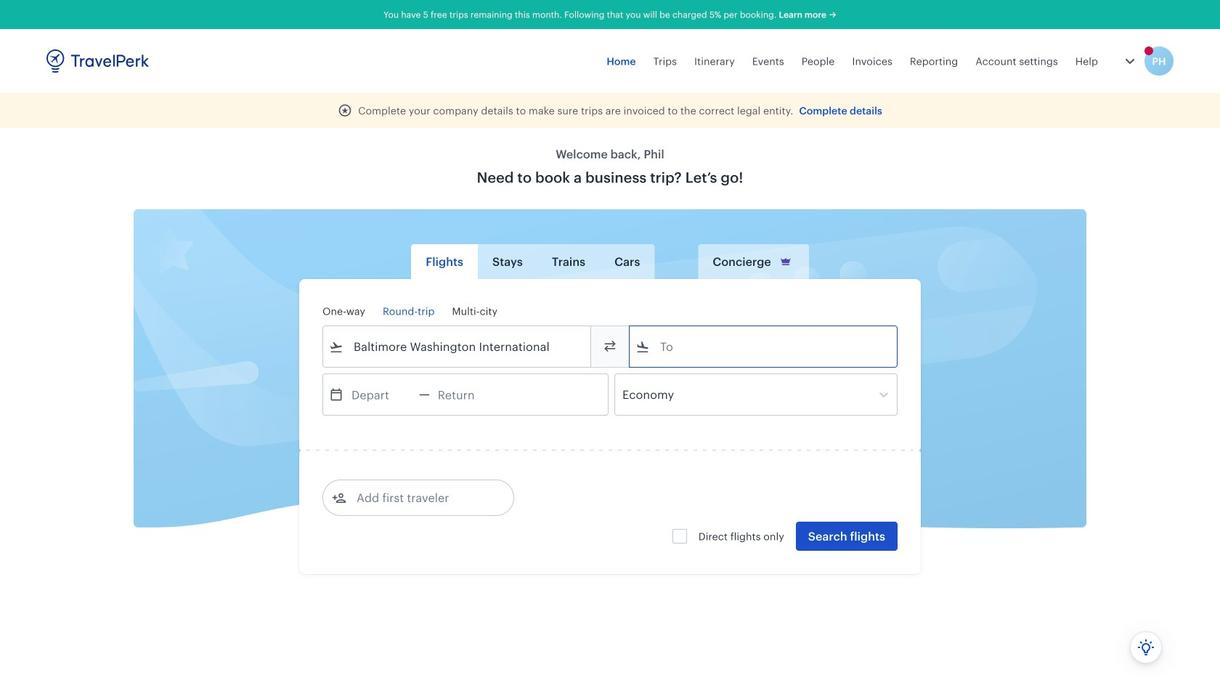 Task type: locate. For each thing, give the bounding box(es) containing it.
To search field
[[650, 335, 879, 358]]

From search field
[[344, 335, 572, 358]]

Depart text field
[[344, 374, 419, 415]]

Add first traveler search field
[[347, 486, 498, 509]]

Return text field
[[430, 374, 506, 415]]



